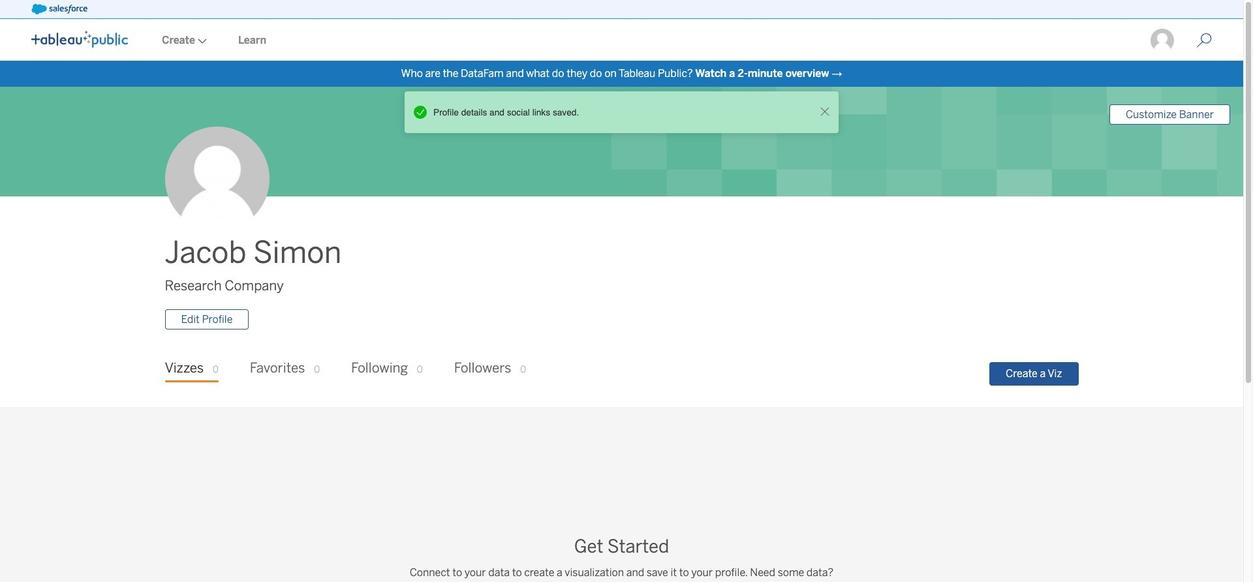 Task type: locate. For each thing, give the bounding box(es) containing it.
alert
[[410, 102, 817, 123]]

jacob.simon6557 image
[[1150, 27, 1176, 54]]

go to search image
[[1181, 33, 1228, 48]]

avatar image
[[165, 127, 269, 231]]

create image
[[195, 39, 207, 44]]



Task type: describe. For each thing, give the bounding box(es) containing it.
salesforce logo image
[[31, 4, 87, 14]]

logo image
[[31, 31, 128, 48]]



Task type: vqa. For each thing, say whether or not it's contained in the screenshot.
alert
yes



